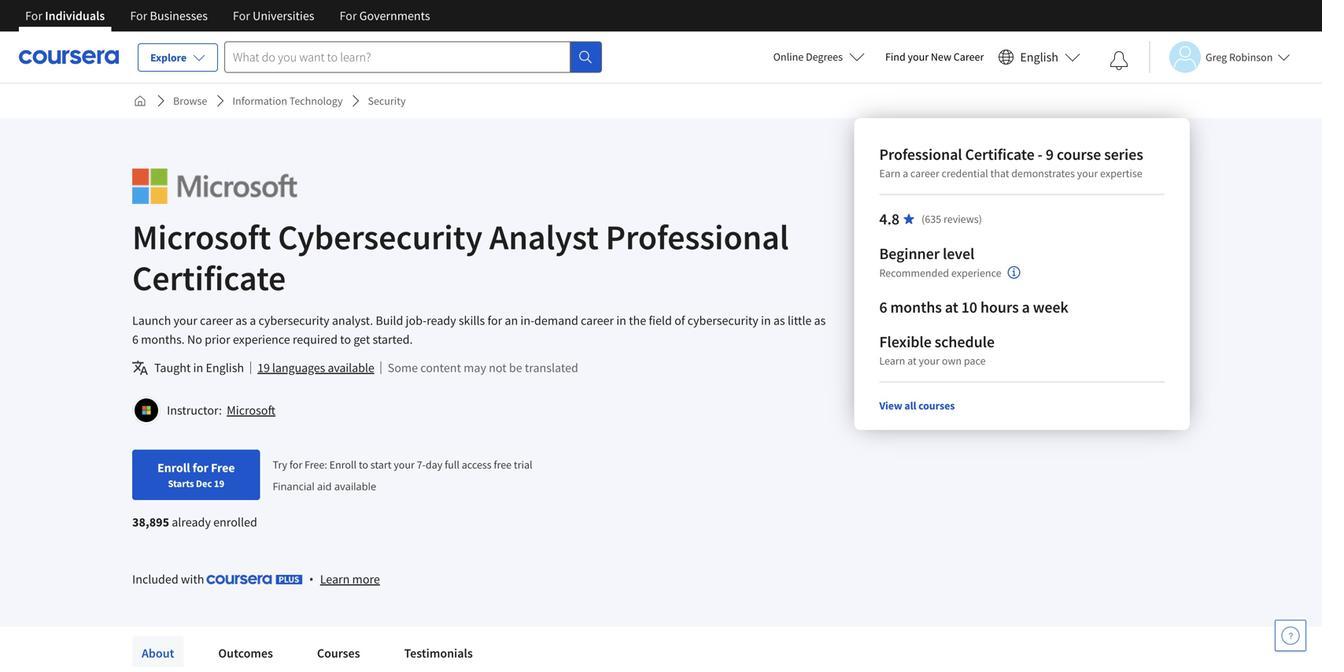 Task type: vqa. For each thing, say whether or not it's contained in the screenshot.
means
no



Task type: describe. For each thing, give the bounding box(es) containing it.
for for try for free: enroll to start your 7-day full access free trial
[[290, 457, 303, 472]]

analyst
[[490, 215, 599, 259]]

series
[[1105, 145, 1144, 164]]

find your new career
[[886, 50, 985, 64]]

week
[[1034, 297, 1069, 317]]

beginner level
[[880, 244, 975, 263]]

3 as from the left
[[815, 313, 826, 328]]

online degrees button
[[761, 39, 878, 74]]

4.8
[[880, 209, 900, 229]]

experience inside the launch your career as a cybersecurity analyst. build job-ready skills for an in-demand career in the field of cybersecurity in as little as 6 months. no prior experience required to get started.
[[233, 332, 290, 347]]

10
[[962, 297, 978, 317]]

english button
[[992, 31, 1088, 83]]

help center image
[[1282, 626, 1301, 645]]

9
[[1046, 145, 1054, 164]]

•
[[309, 570, 314, 587]]

that
[[991, 166, 1010, 180]]

demonstrates
[[1012, 166, 1076, 180]]

coursera image
[[19, 44, 119, 69]]

try for free: enroll to start your 7-day full access free trial financial aid available
[[273, 457, 533, 493]]

not
[[489, 360, 507, 376]]

build
[[376, 313, 403, 328]]

1 horizontal spatial in
[[617, 313, 627, 328]]

microsoft image
[[135, 398, 158, 422]]

for individuals
[[25, 8, 105, 24]]

19 languages available button
[[258, 358, 375, 377]]

19 languages available
[[258, 360, 375, 376]]

prior
[[205, 332, 230, 347]]

may
[[464, 360, 487, 376]]

a inside the launch your career as a cybersecurity analyst. build job-ready skills for an in-demand career in the field of cybersecurity in as little as 6 months. no prior experience required to get started.
[[250, 313, 256, 328]]

to inside try for free: enroll to start your 7-day full access free trial financial aid available
[[359, 457, 369, 472]]

enroll inside enroll for free starts dec 19
[[157, 460, 190, 476]]

view all courses link
[[880, 398, 956, 413]]

for for enroll for free
[[193, 460, 209, 476]]

career
[[954, 50, 985, 64]]

translated
[[525, 360, 579, 376]]

free
[[211, 460, 235, 476]]

explore
[[150, 50, 187, 65]]

show notifications image
[[1110, 51, 1129, 70]]

universities
[[253, 8, 315, 24]]

information
[[233, 94, 287, 108]]

information technology link
[[226, 87, 349, 115]]

more
[[352, 571, 380, 587]]

level
[[943, 244, 975, 263]]

What do you want to learn? text field
[[224, 41, 571, 73]]

outcomes
[[218, 645, 273, 661]]

for inside the launch your career as a cybersecurity analyst. build job-ready skills for an in-demand career in the field of cybersecurity in as little as 6 months. no prior experience required to get started.
[[488, 313, 503, 328]]

dec
[[196, 477, 212, 490]]

field
[[649, 313, 672, 328]]

technology
[[290, 94, 343, 108]]

for governments
[[340, 8, 430, 24]]

pace
[[965, 354, 986, 368]]

months.
[[141, 332, 185, 347]]

online
[[774, 50, 804, 64]]

day
[[426, 457, 443, 472]]

(635
[[922, 212, 942, 226]]

learn inside • learn more
[[320, 571, 350, 587]]

access
[[462, 457, 492, 472]]

microsoft inside microsoft cybersecurity analyst professional certificate
[[132, 215, 271, 259]]

free:
[[305, 457, 327, 472]]

explore button
[[138, 43, 218, 72]]

individuals
[[45, 8, 105, 24]]

free
[[494, 457, 512, 472]]

1 horizontal spatial experience
[[952, 266, 1002, 280]]

financial
[[273, 479, 315, 493]]

courses
[[317, 645, 360, 661]]

be
[[509, 360, 523, 376]]

1 as from the left
[[236, 313, 247, 328]]

your inside try for free: enroll to start your 7-day full access free trial financial aid available
[[394, 457, 415, 472]]

demand
[[535, 313, 579, 328]]

analyst.
[[332, 313, 373, 328]]

1 horizontal spatial career
[[581, 313, 614, 328]]

courses
[[919, 398, 956, 413]]

38,895
[[132, 514, 169, 530]]

2 horizontal spatial in
[[761, 313, 771, 328]]

aid
[[317, 479, 332, 493]]

learn inside flexible schedule learn at your own pace
[[880, 354, 906, 368]]

no
[[187, 332, 202, 347]]

1 cybersecurity from the left
[[259, 313, 330, 328]]

information technology
[[233, 94, 343, 108]]

outcomes link
[[209, 636, 283, 667]]

browse link
[[167, 87, 214, 115]]

languages
[[272, 360, 325, 376]]

businesses
[[150, 8, 208, 24]]

governments
[[360, 8, 430, 24]]

credential
[[942, 166, 989, 180]]

banner navigation
[[13, 0, 443, 31]]

your inside flexible schedule learn at your own pace
[[919, 354, 940, 368]]

for for individuals
[[25, 8, 42, 24]]

greg robinson
[[1206, 50, 1274, 64]]

starts
[[168, 477, 194, 490]]

testimonials
[[404, 645, 473, 661]]

degrees
[[806, 50, 843, 64]]

the
[[629, 313, 647, 328]]

security link
[[362, 87, 412, 115]]

recommended
[[880, 266, 950, 280]]

view all courses
[[880, 398, 956, 413]]

browse
[[173, 94, 207, 108]]

full
[[445, 457, 460, 472]]



Task type: locate. For each thing, give the bounding box(es) containing it.
0 vertical spatial experience
[[952, 266, 1002, 280]]

microsoft link
[[227, 402, 276, 418]]

0 horizontal spatial 19
[[214, 477, 225, 490]]

1 vertical spatial professional
[[606, 215, 789, 259]]

career inside professional certificate - 9 course series earn a career credential that demonstrates your expertise
[[911, 166, 940, 180]]

your down course
[[1078, 166, 1099, 180]]

certificate inside microsoft cybersecurity analyst professional certificate
[[132, 256, 286, 300]]

0 horizontal spatial as
[[236, 313, 247, 328]]

as up 'taught in english'
[[236, 313, 247, 328]]

6
[[880, 297, 888, 317], [132, 332, 139, 347]]

enroll inside try for free: enroll to start your 7-day full access free trial financial aid available
[[330, 457, 357, 472]]

learn
[[880, 354, 906, 368], [320, 571, 350, 587]]

0 horizontal spatial to
[[340, 332, 351, 347]]

0 vertical spatial at
[[946, 297, 959, 317]]

for left governments
[[340, 8, 357, 24]]

0 horizontal spatial a
[[250, 313, 256, 328]]

available
[[328, 360, 375, 376], [335, 479, 377, 493]]

1 horizontal spatial professional
[[880, 145, 963, 164]]

at
[[946, 297, 959, 317], [908, 354, 917, 368]]

1 vertical spatial at
[[908, 354, 917, 368]]

for for governments
[[340, 8, 357, 24]]

for left individuals
[[25, 8, 42, 24]]

1 vertical spatial to
[[359, 457, 369, 472]]

1 horizontal spatial a
[[903, 166, 909, 180]]

1 horizontal spatial learn
[[880, 354, 906, 368]]

to left get
[[340, 332, 351, 347]]

your
[[908, 50, 929, 64], [1078, 166, 1099, 180], [174, 313, 198, 328], [919, 354, 940, 368], [394, 457, 415, 472]]

career up prior
[[200, 313, 233, 328]]

enroll
[[330, 457, 357, 472], [157, 460, 190, 476]]

to left start
[[359, 457, 369, 472]]

19 inside button
[[258, 360, 270, 376]]

1 horizontal spatial at
[[946, 297, 959, 317]]

your up "no"
[[174, 313, 198, 328]]

for left businesses
[[130, 8, 147, 24]]

0 horizontal spatial learn
[[320, 571, 350, 587]]

0 horizontal spatial enroll
[[157, 460, 190, 476]]

for businesses
[[130, 8, 208, 24]]

beginner
[[880, 244, 940, 263]]

None search field
[[224, 41, 602, 73]]

for for universities
[[233, 8, 250, 24]]

0 vertical spatial available
[[328, 360, 375, 376]]

cybersecurity up required
[[259, 313, 330, 328]]

0 horizontal spatial english
[[206, 360, 244, 376]]

available inside try for free: enroll to start your 7-day full access free trial financial aid available
[[335, 479, 377, 493]]

0 vertical spatial english
[[1021, 49, 1059, 65]]

english down prior
[[206, 360, 244, 376]]

2 horizontal spatial for
[[488, 313, 503, 328]]

0 horizontal spatial career
[[200, 313, 233, 328]]

1 vertical spatial learn
[[320, 571, 350, 587]]

try
[[273, 457, 287, 472]]

1 horizontal spatial to
[[359, 457, 369, 472]]

1 horizontal spatial for
[[290, 457, 303, 472]]

certificate up that
[[966, 145, 1035, 164]]

for up dec
[[193, 460, 209, 476]]

learn more link
[[320, 569, 380, 589]]

information about difficulty level pre-requisites. image
[[1008, 266, 1021, 279]]

1 horizontal spatial cybersecurity
[[688, 313, 759, 328]]

1 vertical spatial available
[[335, 479, 377, 493]]

microsoft cybersecurity analyst professional certificate
[[132, 215, 789, 300]]

launch
[[132, 313, 171, 328]]

0 vertical spatial 19
[[258, 360, 270, 376]]

a
[[903, 166, 909, 180], [1023, 297, 1031, 317], [250, 313, 256, 328]]

1 horizontal spatial certificate
[[966, 145, 1035, 164]]

1 horizontal spatial enroll
[[330, 457, 357, 472]]

enroll for free starts dec 19
[[157, 460, 235, 490]]

get
[[354, 332, 370, 347]]

1 vertical spatial english
[[206, 360, 244, 376]]

2 horizontal spatial career
[[911, 166, 940, 180]]

microsoft down microsoft image
[[132, 215, 271, 259]]

hours
[[981, 297, 1019, 317]]

6 left months
[[880, 297, 888, 317]]

for inside enroll for free starts dec 19
[[193, 460, 209, 476]]

1 vertical spatial experience
[[233, 332, 290, 347]]

2 for from the left
[[130, 8, 147, 24]]

experience down the level on the right top of page
[[952, 266, 1002, 280]]

for right try
[[290, 457, 303, 472]]

1 horizontal spatial 19
[[258, 360, 270, 376]]

your inside the launch your career as a cybersecurity analyst. build job-ready skills for an in-demand career in the field of cybersecurity in as little as 6 months. no prior experience required to get started.
[[174, 313, 198, 328]]

security
[[368, 94, 406, 108]]

enroll right "free:"
[[330, 457, 357, 472]]

some content may not be translated
[[388, 360, 579, 376]]

content
[[421, 360, 461, 376]]

career right the earn
[[911, 166, 940, 180]]

1 horizontal spatial 6
[[880, 297, 888, 317]]

a inside professional certificate - 9 course series earn a career credential that demonstrates your expertise
[[903, 166, 909, 180]]

home image
[[134, 94, 146, 107]]

in left little
[[761, 313, 771, 328]]

for left universities
[[233, 8, 250, 24]]

with
[[181, 571, 204, 587]]

courses link
[[308, 636, 370, 667]]

3 for from the left
[[233, 8, 250, 24]]

microsoft
[[132, 215, 271, 259], [227, 402, 276, 418]]

19 inside enroll for free starts dec 19
[[214, 477, 225, 490]]

view
[[880, 398, 903, 413]]

0 horizontal spatial professional
[[606, 215, 789, 259]]

19 left languages on the left bottom of page
[[258, 360, 270, 376]]

your left 7-
[[394, 457, 415, 472]]

available right aid at the bottom of the page
[[335, 479, 377, 493]]

certificate up prior
[[132, 256, 286, 300]]

2 as from the left
[[774, 313, 786, 328]]

an
[[505, 313, 518, 328]]

as left little
[[774, 313, 786, 328]]

skills
[[459, 313, 485, 328]]

at inside flexible schedule learn at your own pace
[[908, 354, 917, 368]]

1 vertical spatial 19
[[214, 477, 225, 490]]

in right 'taught'
[[193, 360, 203, 376]]

at down flexible
[[908, 354, 917, 368]]

robinson
[[1230, 50, 1274, 64]]

0 horizontal spatial cybersecurity
[[259, 313, 330, 328]]

your right find
[[908, 50, 929, 64]]

in-
[[521, 313, 535, 328]]

professional inside professional certificate - 9 course series earn a career credential that demonstrates your expertise
[[880, 145, 963, 164]]

to inside the launch your career as a cybersecurity analyst. build job-ready skills for an in-demand career in the field of cybersecurity in as little as 6 months. no prior experience required to get started.
[[340, 332, 351, 347]]

1 vertical spatial microsoft
[[227, 402, 276, 418]]

english inside button
[[1021, 49, 1059, 65]]

0 vertical spatial learn
[[880, 354, 906, 368]]

for for businesses
[[130, 8, 147, 24]]

experience right prior
[[233, 332, 290, 347]]

certificate
[[966, 145, 1035, 164], [132, 256, 286, 300]]

1 for from the left
[[25, 8, 42, 24]]

for universities
[[233, 8, 315, 24]]

for inside try for free: enroll to start your 7-day full access free trial financial aid available
[[290, 457, 303, 472]]

find your new career link
[[878, 47, 992, 67]]

1 horizontal spatial english
[[1021, 49, 1059, 65]]

expertise
[[1101, 166, 1143, 180]]

your inside professional certificate - 9 course series earn a career credential that demonstrates your expertise
[[1078, 166, 1099, 180]]

months
[[891, 297, 942, 317]]

for
[[25, 8, 42, 24], [130, 8, 147, 24], [233, 8, 250, 24], [340, 8, 357, 24]]

schedule
[[935, 332, 995, 352]]

2 horizontal spatial as
[[815, 313, 826, 328]]

taught
[[154, 360, 191, 376]]

microsoft right instructor:
[[227, 402, 276, 418]]

certificate inside professional certificate - 9 course series earn a career credential that demonstrates your expertise
[[966, 145, 1035, 164]]

coursera plus image
[[207, 575, 303, 584]]

0 horizontal spatial 6
[[132, 332, 139, 347]]

included
[[132, 571, 179, 587]]

about link
[[132, 636, 184, 667]]

enroll up starts
[[157, 460, 190, 476]]

6 down the launch
[[132, 332, 139, 347]]

started.
[[373, 332, 413, 347]]

0 horizontal spatial for
[[193, 460, 209, 476]]

0 vertical spatial to
[[340, 332, 351, 347]]

0 vertical spatial microsoft
[[132, 215, 271, 259]]

0 horizontal spatial certificate
[[132, 256, 286, 300]]

4 for from the left
[[340, 8, 357, 24]]

your left own on the right of page
[[919, 354, 940, 368]]

0 vertical spatial certificate
[[966, 145, 1035, 164]]

learn down flexible
[[880, 354, 906, 368]]

cybersecurity right of
[[688, 313, 759, 328]]

job-
[[406, 313, 427, 328]]

6 inside the launch your career as a cybersecurity analyst. build job-ready skills for an in-demand career in the field of cybersecurity in as little as 6 months. no prior experience required to get started.
[[132, 332, 139, 347]]

0 horizontal spatial in
[[193, 360, 203, 376]]

2 horizontal spatial a
[[1023, 297, 1031, 317]]

1 vertical spatial 6
[[132, 332, 139, 347]]

learn right •
[[320, 571, 350, 587]]

for
[[488, 313, 503, 328], [290, 457, 303, 472], [193, 460, 209, 476]]

career
[[911, 166, 940, 180], [200, 313, 233, 328], [581, 313, 614, 328]]

for left 'an'
[[488, 313, 503, 328]]

7-
[[417, 457, 426, 472]]

in left the at top
[[617, 313, 627, 328]]

of
[[675, 313, 685, 328]]

in
[[617, 313, 627, 328], [761, 313, 771, 328], [193, 360, 203, 376]]

cybersecurity
[[278, 215, 483, 259]]

new
[[932, 50, 952, 64]]

microsoft image
[[132, 169, 297, 204]]

available inside button
[[328, 360, 375, 376]]

taught in english
[[154, 360, 244, 376]]

as right little
[[815, 313, 826, 328]]

financial aid available button
[[273, 479, 377, 493]]

online degrees
[[774, 50, 843, 64]]

-
[[1038, 145, 1043, 164]]

launch your career as a cybersecurity analyst. build job-ready skills for an in-demand career in the field of cybersecurity in as little as 6 months. no prior experience required to get started.
[[132, 313, 826, 347]]

available down get
[[328, 360, 375, 376]]

included with
[[132, 571, 207, 587]]

professional certificate - 9 course series earn a career credential that demonstrates your expertise
[[880, 145, 1144, 180]]

already
[[172, 514, 211, 530]]

38,895 already enrolled
[[132, 514, 257, 530]]

(635 reviews)
[[922, 212, 983, 226]]

career left the at top
[[581, 313, 614, 328]]

0 vertical spatial 6
[[880, 297, 888, 317]]

greg
[[1206, 50, 1228, 64]]

0 vertical spatial professional
[[880, 145, 963, 164]]

english right 'career'
[[1021, 49, 1059, 65]]

1 vertical spatial certificate
[[132, 256, 286, 300]]

enrolled
[[213, 514, 257, 530]]

19 right dec
[[214, 477, 225, 490]]

required
[[293, 332, 338, 347]]

0 horizontal spatial at
[[908, 354, 917, 368]]

19
[[258, 360, 270, 376], [214, 477, 225, 490]]

2 cybersecurity from the left
[[688, 313, 759, 328]]

trial
[[514, 457, 533, 472]]

at left '10'
[[946, 297, 959, 317]]

flexible
[[880, 332, 932, 352]]

professional inside microsoft cybersecurity analyst professional certificate
[[606, 215, 789, 259]]

1 horizontal spatial as
[[774, 313, 786, 328]]

0 horizontal spatial experience
[[233, 332, 290, 347]]



